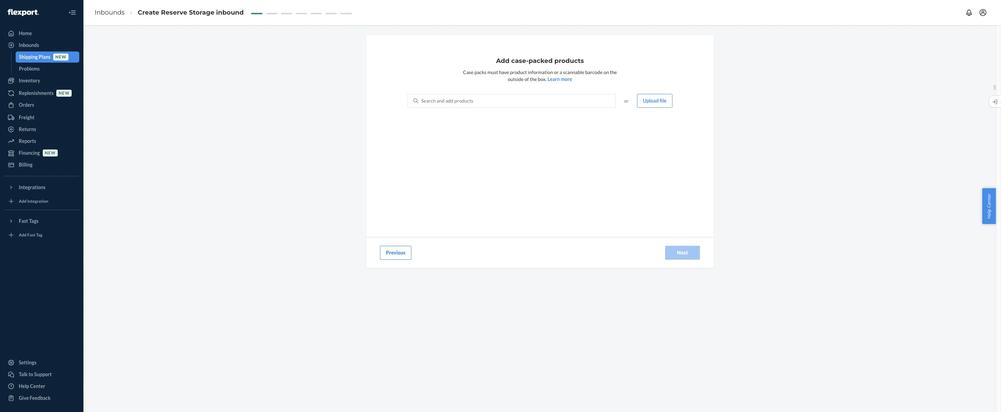Task type: describe. For each thing, give the bounding box(es) containing it.
a
[[560, 69, 562, 75]]

breadcrumbs navigation
[[89, 2, 249, 23]]

help center link
[[4, 381, 79, 392]]

next
[[678, 250, 689, 256]]

storage
[[189, 9, 215, 16]]

learn more
[[548, 76, 573, 82]]

tag
[[36, 233, 42, 238]]

orders
[[19, 102, 34, 108]]

talk to support
[[19, 372, 52, 378]]

more
[[561, 76, 573, 82]]

talk
[[19, 372, 28, 378]]

reserve
[[161, 9, 187, 16]]

financing
[[19, 150, 40, 156]]

flexport logo image
[[8, 9, 39, 16]]

case
[[463, 69, 474, 75]]

1 vertical spatial the
[[530, 76, 537, 82]]

returns link
[[4, 124, 79, 135]]

information
[[528, 69, 553, 75]]

outside
[[508, 76, 524, 82]]

must
[[488, 69, 498, 75]]

search image
[[414, 98, 419, 103]]

box.
[[538, 76, 547, 82]]

next button
[[666, 246, 700, 260]]

home link
[[4, 28, 79, 39]]

add for add fast tag
[[19, 233, 27, 238]]

open account menu image
[[979, 8, 988, 17]]

upload file
[[643, 98, 667, 104]]

give
[[19, 395, 29, 401]]

previous button
[[380, 246, 412, 260]]

plans
[[39, 54, 51, 60]]

packed
[[529, 57, 553, 65]]

billing link
[[4, 159, 79, 170]]

center inside button
[[987, 194, 993, 208]]

search and add products
[[421, 98, 474, 104]]

product
[[510, 69, 527, 75]]

problems
[[19, 66, 40, 72]]

new for shipping plans
[[55, 54, 66, 60]]

1 vertical spatial fast
[[27, 233, 35, 238]]

integration
[[27, 199, 48, 204]]

inbounds link inside breadcrumbs navigation
[[95, 9, 125, 16]]

on
[[604, 69, 609, 75]]

inbounds inside breadcrumbs navigation
[[95, 9, 125, 16]]

1 horizontal spatial or
[[625, 98, 629, 104]]

shipping plans
[[19, 54, 51, 60]]

learn
[[548, 76, 560, 82]]

feedback
[[30, 395, 51, 401]]

new for replenishments
[[59, 91, 70, 96]]

add case-packed products
[[496, 57, 584, 65]]

add fast tag link
[[4, 230, 79, 241]]

open notifications image
[[966, 8, 974, 17]]

integrations
[[19, 184, 45, 190]]

upload file button
[[638, 94, 673, 108]]

case-
[[512, 57, 529, 65]]

add integration link
[[4, 196, 79, 207]]



Task type: vqa. For each thing, say whether or not it's contained in the screenshot.
Problems
yes



Task type: locate. For each thing, give the bounding box(es) containing it.
close navigation image
[[68, 8, 77, 17]]

freight
[[19, 114, 34, 120]]

have
[[499, 69, 509, 75]]

1 horizontal spatial inbounds
[[95, 9, 125, 16]]

inbounds
[[95, 9, 125, 16], [19, 42, 39, 48]]

integrations button
[[4, 182, 79, 193]]

2 vertical spatial add
[[19, 233, 27, 238]]

problems link
[[15, 63, 79, 74]]

add integration
[[19, 199, 48, 204]]

0 vertical spatial new
[[55, 54, 66, 60]]

0 horizontal spatial help
[[19, 383, 29, 389]]

create reserve storage inbound
[[138, 9, 244, 16]]

1 vertical spatial or
[[625, 98, 629, 104]]

create
[[138, 9, 159, 16]]

replenishments
[[19, 90, 54, 96]]

help inside button
[[987, 209, 993, 219]]

products for search and add products
[[455, 98, 474, 104]]

or inside the case packs must have product information or a scannable barcode on the outside of the box.
[[554, 69, 559, 75]]

and
[[437, 98, 445, 104]]

fast
[[19, 218, 28, 224], [27, 233, 35, 238]]

inventory link
[[4, 75, 79, 86]]

help center button
[[983, 188, 997, 224]]

1 horizontal spatial inbounds link
[[95, 9, 125, 16]]

reports
[[19, 138, 36, 144]]

0 vertical spatial add
[[496, 57, 510, 65]]

0 vertical spatial or
[[554, 69, 559, 75]]

0 horizontal spatial or
[[554, 69, 559, 75]]

1 horizontal spatial help center
[[987, 194, 993, 219]]

new right the plans
[[55, 54, 66, 60]]

shipping
[[19, 54, 38, 60]]

orders link
[[4, 100, 79, 111]]

of
[[525, 76, 529, 82]]

inbound
[[216, 9, 244, 16]]

0 vertical spatial products
[[555, 57, 584, 65]]

file
[[660, 98, 667, 104]]

fast inside dropdown button
[[19, 218, 28, 224]]

settings link
[[4, 357, 79, 368]]

support
[[34, 372, 52, 378]]

case packs must have product information or a scannable barcode on the outside of the box.
[[463, 69, 617, 82]]

the
[[610, 69, 617, 75], [530, 76, 537, 82]]

tags
[[29, 218, 39, 224]]

fast left 'tags'
[[19, 218, 28, 224]]

0 vertical spatial help
[[987, 209, 993, 219]]

settings
[[19, 360, 37, 366]]

new down the reports "link"
[[45, 150, 56, 156]]

0 horizontal spatial center
[[30, 383, 45, 389]]

products
[[555, 57, 584, 65], [455, 98, 474, 104]]

freight link
[[4, 112, 79, 123]]

0 vertical spatial fast
[[19, 218, 28, 224]]

new
[[55, 54, 66, 60], [59, 91, 70, 96], [45, 150, 56, 156]]

add for add integration
[[19, 199, 27, 204]]

returns
[[19, 126, 36, 132]]

or left a
[[554, 69, 559, 75]]

add for add case-packed products
[[496, 57, 510, 65]]

0 horizontal spatial inbounds link
[[4, 40, 79, 51]]

packs
[[475, 69, 487, 75]]

scannable
[[563, 69, 585, 75]]

new for financing
[[45, 150, 56, 156]]

the right on
[[610, 69, 617, 75]]

inbounds link
[[95, 9, 125, 16], [4, 40, 79, 51]]

1 horizontal spatial products
[[555, 57, 584, 65]]

new up the orders link
[[59, 91, 70, 96]]

0 vertical spatial the
[[610, 69, 617, 75]]

the right of
[[530, 76, 537, 82]]

talk to support button
[[4, 369, 79, 380]]

1 vertical spatial help center
[[19, 383, 45, 389]]

give feedback button
[[4, 393, 79, 404]]

1 vertical spatial help
[[19, 383, 29, 389]]

1 horizontal spatial the
[[610, 69, 617, 75]]

previous
[[386, 250, 406, 256]]

billing
[[19, 162, 33, 168]]

1 vertical spatial new
[[59, 91, 70, 96]]

0 horizontal spatial the
[[530, 76, 537, 82]]

products right add on the left of page
[[455, 98, 474, 104]]

help
[[987, 209, 993, 219], [19, 383, 29, 389]]

help center
[[987, 194, 993, 219], [19, 383, 45, 389]]

0 horizontal spatial help center
[[19, 383, 45, 389]]

or
[[554, 69, 559, 75], [625, 98, 629, 104]]

help center inside button
[[987, 194, 993, 219]]

products up scannable
[[555, 57, 584, 65]]

1 vertical spatial products
[[455, 98, 474, 104]]

barcode
[[586, 69, 603, 75]]

give feedback
[[19, 395, 51, 401]]

inventory
[[19, 78, 40, 84]]

0 vertical spatial inbounds
[[95, 9, 125, 16]]

search
[[421, 98, 436, 104]]

1 vertical spatial center
[[30, 383, 45, 389]]

1 vertical spatial inbounds link
[[4, 40, 79, 51]]

add left integration
[[19, 199, 27, 204]]

home
[[19, 30, 32, 36]]

add
[[496, 57, 510, 65], [19, 199, 27, 204], [19, 233, 27, 238]]

0 horizontal spatial inbounds
[[19, 42, 39, 48]]

2 vertical spatial new
[[45, 150, 56, 156]]

1 vertical spatial inbounds
[[19, 42, 39, 48]]

fast tags button
[[4, 216, 79, 227]]

fast tags
[[19, 218, 39, 224]]

products for add case-packed products
[[555, 57, 584, 65]]

learn more button
[[548, 76, 573, 83]]

add up have
[[496, 57, 510, 65]]

0 vertical spatial help center
[[987, 194, 993, 219]]

reports link
[[4, 136, 79, 147]]

fast left tag
[[27, 233, 35, 238]]

add
[[446, 98, 454, 104]]

add down fast tags
[[19, 233, 27, 238]]

or left upload at top
[[625, 98, 629, 104]]

0 horizontal spatial products
[[455, 98, 474, 104]]

1 horizontal spatial help
[[987, 209, 993, 219]]

add fast tag
[[19, 233, 42, 238]]

0 vertical spatial inbounds link
[[95, 9, 125, 16]]

1 horizontal spatial center
[[987, 194, 993, 208]]

upload
[[643, 98, 659, 104]]

0 vertical spatial center
[[987, 194, 993, 208]]

1 vertical spatial add
[[19, 199, 27, 204]]

to
[[29, 372, 33, 378]]

center
[[987, 194, 993, 208], [30, 383, 45, 389]]



